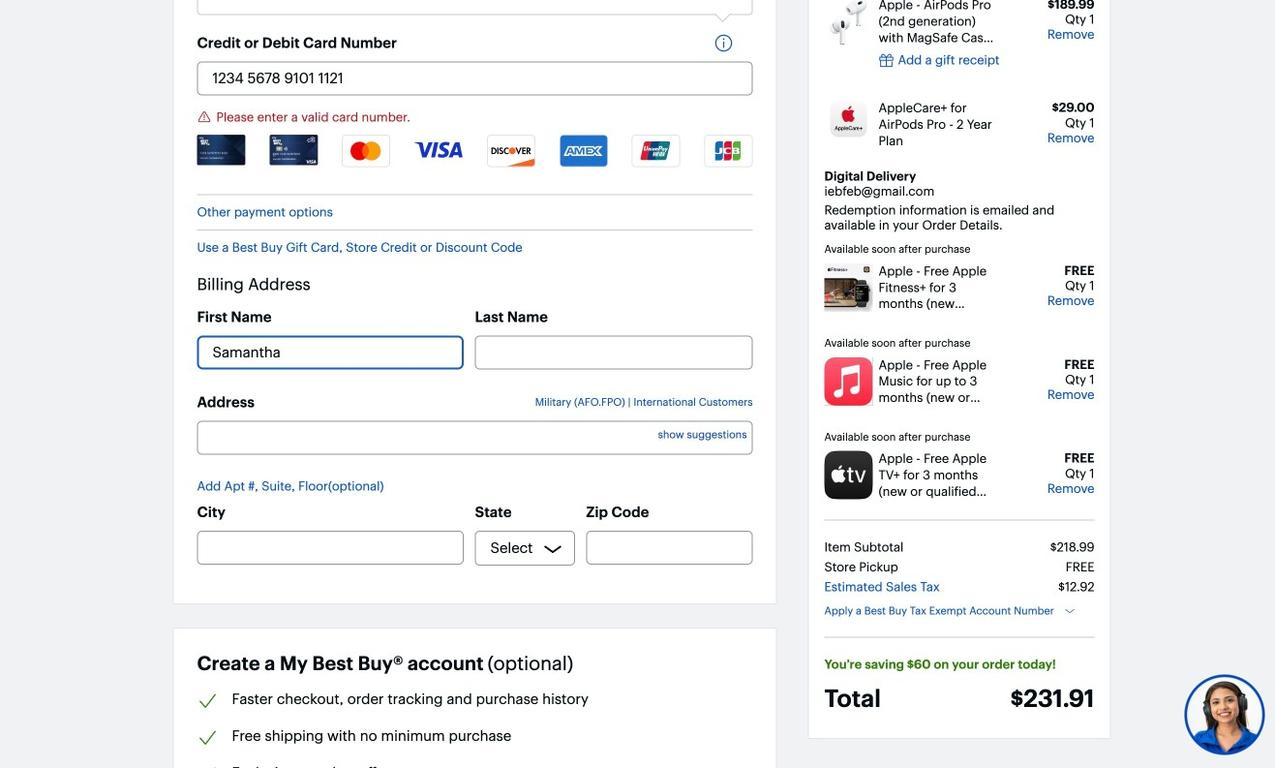 Task type: vqa. For each thing, say whether or not it's contained in the screenshot.
THE DISCOVER Image at top
yes



Task type: describe. For each thing, give the bounding box(es) containing it.
jcb image
[[705, 135, 753, 167]]

best buy help human beacon image
[[1184, 674, 1266, 756]]

union pay image
[[632, 135, 681, 167]]

mastercard image
[[342, 135, 391, 167]]

error image
[[197, 110, 212, 125]]

discover image
[[487, 135, 536, 167]]

amex image
[[560, 135, 608, 167]]

1 my best buy card image from the left
[[197, 135, 246, 165]]

information image
[[714, 33, 743, 53]]



Task type: locate. For each thing, give the bounding box(es) containing it.
my best buy card image down error icon
[[197, 135, 246, 165]]

visa image
[[415, 135, 463, 159]]

None text field
[[197, 61, 753, 95], [475, 336, 753, 369], [197, 61, 753, 95], [475, 336, 753, 369]]

1 horizontal spatial my best buy card image
[[270, 135, 318, 165]]

0 horizontal spatial my best buy card image
[[197, 135, 246, 165]]

None text field
[[197, 336, 464, 369], [197, 531, 464, 565], [586, 531, 753, 565], [197, 336, 464, 369], [197, 531, 464, 565], [586, 531, 753, 565]]

list
[[197, 135, 753, 184]]

None field
[[197, 421, 753, 455]]

my best buy card image
[[197, 135, 246, 165], [270, 135, 318, 165]]

2 my best buy card image from the left
[[270, 135, 318, 165]]

my best buy card image left mastercard image in the left of the page
[[270, 135, 318, 165]]



